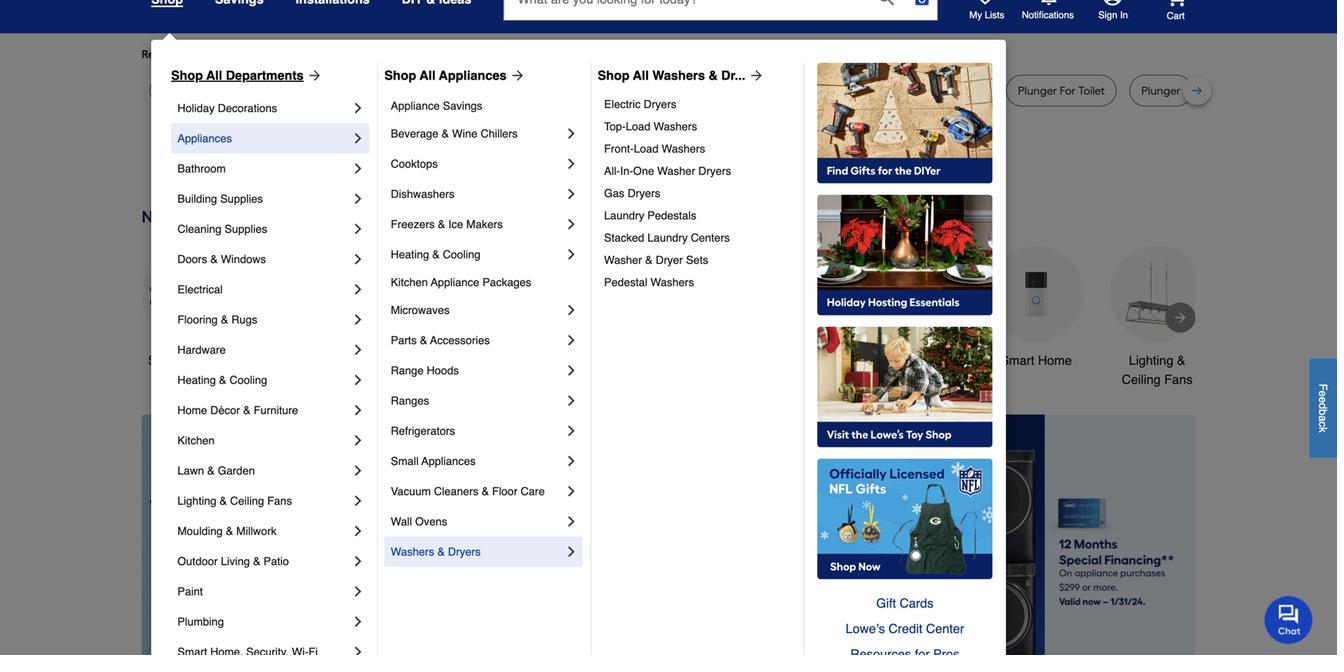 Task type: vqa. For each thing, say whether or not it's contained in the screenshot.
the rightmost Ceiling
yes



Task type: describe. For each thing, give the bounding box(es) containing it.
more
[[318, 47, 344, 61]]

cart button
[[1145, 0, 1186, 22]]

0 horizontal spatial heating & cooling
[[178, 374, 267, 387]]

recommended searches for you heading
[[142, 46, 1196, 62]]

dishwashers
[[391, 188, 455, 201]]

chevron right image for small appliances
[[564, 454, 580, 470]]

lawn & garden
[[178, 465, 255, 478]]

fans inside lighting & ceiling fans
[[1165, 373, 1193, 387]]

1 vertical spatial heating & cooling link
[[178, 365, 350, 396]]

k
[[1317, 428, 1330, 433]]

top-load washers
[[604, 120, 697, 133]]

lighting inside lighting & ceiling fans
[[1129, 353, 1174, 368]]

shop
[[148, 353, 178, 368]]

up to 30 percent off select major appliances. plus, save up to an extra $750 on major appliances. image
[[424, 415, 1196, 656]]

dryer
[[656, 254, 683, 267]]

flooring & rugs
[[178, 314, 257, 326]]

appliance savings
[[391, 100, 483, 112]]

shop these last-minute gifts. $99 or less. quantities are limited and won't last. image
[[142, 415, 399, 656]]

millwork
[[236, 525, 277, 538]]

centers
[[691, 232, 730, 244]]

in-
[[620, 165, 633, 178]]

decorations for christmas
[[518, 373, 586, 387]]

kitchen for kitchen appliance packages
[[391, 276, 428, 289]]

& inside outdoor tools & equipment
[[832, 353, 840, 368]]

chevron right image for cleaning supplies
[[350, 221, 366, 237]]

chevron right image for washers & dryers
[[564, 544, 580, 560]]

top-load washers link
[[604, 115, 793, 138]]

ovens
[[415, 516, 447, 529]]

f e e d b a c k button
[[1309, 359, 1337, 458]]

shop all appliances
[[384, 68, 507, 83]]

0 vertical spatial washer
[[657, 165, 695, 178]]

microwaves
[[391, 304, 450, 317]]

1 e from the top
[[1317, 391, 1330, 397]]

pedestal washers
[[604, 276, 694, 289]]

shop all appliances link
[[384, 66, 526, 85]]

chat invite button image
[[1265, 596, 1313, 645]]

lighting & ceiling fans button
[[1110, 246, 1205, 390]]

appliances inside the appliances link
[[178, 132, 232, 145]]

sign in
[[1099, 10, 1128, 21]]

new deals every day during 25 days of deals image
[[142, 204, 1196, 230]]

my
[[970, 10, 982, 21]]

dryers down one
[[628, 187, 661, 200]]

gift
[[876, 597, 896, 611]]

3 toilet from the left
[[1078, 84, 1105, 98]]

wine
[[452, 127, 478, 140]]

all for deals
[[181, 353, 195, 368]]

dryers up the gas dryers link
[[699, 165, 731, 178]]

2 plumbing from the left
[[691, 84, 739, 98]]

hardware
[[178, 344, 226, 357]]

2 e from the top
[[1317, 397, 1330, 403]]

makers
[[466, 218, 503, 231]]

parts
[[391, 334, 417, 347]]

chevron right image for lawn & garden
[[350, 463, 366, 479]]

chevron right image for bathroom
[[350, 161, 366, 177]]

freezers & ice makers link
[[391, 209, 564, 240]]

vacuum cleaners & floor care link
[[391, 477, 564, 507]]

packages
[[483, 276, 532, 289]]

bathroom link
[[178, 154, 350, 184]]

chevron right image for kitchen
[[350, 433, 366, 449]]

wall ovens link
[[391, 507, 564, 537]]

cart
[[1167, 10, 1185, 21]]

holiday hosting essentials. image
[[818, 195, 993, 316]]

chevron right image for hardware
[[350, 342, 366, 358]]

cleaners
[[434, 486, 479, 498]]

range hoods
[[391, 365, 459, 377]]

pedestal washers link
[[604, 271, 793, 294]]

all for appliances
[[420, 68, 436, 83]]

refrigerators
[[391, 425, 455, 438]]

lowe's credit center
[[846, 622, 964, 637]]

bathroom button
[[868, 246, 963, 371]]

chevron right image for paint
[[350, 584, 366, 600]]

holiday decorations
[[178, 102, 277, 115]]

home décor & furniture link
[[178, 396, 350, 426]]

0 horizontal spatial washer
[[604, 254, 642, 267]]

shop for shop all departments
[[171, 68, 203, 83]]

center
[[926, 622, 964, 637]]

snake for plumbing
[[355, 84, 456, 98]]

christmas decorations button
[[505, 246, 600, 390]]

cleaning supplies
[[178, 223, 267, 236]]

smart home button
[[989, 246, 1084, 371]]

chevron right image for cooktops
[[564, 156, 580, 172]]

cooktops
[[391, 158, 438, 170]]

visit the lowe's toy shop. image
[[818, 327, 993, 448]]

chevron right image for refrigerators
[[564, 423, 580, 439]]

outdoor living & patio
[[178, 556, 289, 568]]

washer & dryer sets link
[[604, 249, 793, 271]]

chevron right image for parts & accessories
[[564, 333, 580, 349]]

refrigerators link
[[391, 416, 564, 447]]

range hoods link
[[391, 356, 564, 386]]

lowe's home improvement account image
[[1103, 0, 1122, 6]]

doors & windows
[[178, 253, 266, 266]]

chevron right image for plumbing
[[350, 615, 366, 630]]

load for top-
[[626, 120, 651, 133]]

decorations for holiday
[[218, 102, 277, 115]]

gas
[[604, 187, 625, 200]]

for for plumbing snake for toilet
[[776, 84, 792, 98]]

gift cards
[[876, 597, 934, 611]]

shop for shop all washers & dr...
[[598, 68, 630, 83]]

for for recommended searches for you
[[270, 47, 284, 61]]

paint
[[178, 586, 203, 599]]

lowe's home improvement lists image
[[976, 0, 995, 6]]

holiday decorations link
[[178, 93, 350, 123]]

chevron right image for building supplies
[[350, 191, 366, 207]]

2 vertical spatial arrow right image
[[1166, 554, 1182, 570]]

small appliances link
[[391, 447, 564, 477]]

sign in button
[[1099, 0, 1128, 21]]

garden
[[218, 465, 255, 478]]

chevron right image for range hoods
[[564, 363, 580, 379]]

kitchen appliance packages link
[[391, 270, 580, 295]]

cleaning supplies link
[[178, 214, 350, 244]]

all for departments
[[206, 68, 222, 83]]

arrow right image inside shop all departments link
[[304, 68, 323, 84]]

plumbing snake for toilet
[[691, 84, 821, 98]]

washers inside "link"
[[391, 546, 434, 559]]

0 vertical spatial laundry
[[604, 209, 644, 222]]

cards
[[900, 597, 934, 611]]

appliances inside shop all appliances link
[[439, 68, 507, 83]]

shop all washers & dr...
[[598, 68, 746, 83]]

chevron right image for heating & cooling
[[564, 247, 580, 263]]

range
[[391, 365, 424, 377]]

moulding
[[178, 525, 223, 538]]

arrow right image for shop all washers & dr...
[[746, 68, 765, 84]]

officially licensed n f l gifts. shop now. image
[[818, 459, 993, 580]]

camera image
[[914, 0, 930, 7]]

front-load washers
[[604, 142, 705, 155]]

windows
[[221, 253, 266, 266]]

b
[[1317, 410, 1330, 416]]

plumbing link
[[178, 607, 350, 638]]

chevron right image for freezers & ice makers
[[564, 217, 580, 232]]

tools inside outdoor tools & equipment
[[798, 353, 828, 368]]

all-
[[604, 165, 620, 178]]

credit
[[889, 622, 923, 637]]

furniture
[[254, 404, 298, 417]]

smart
[[1001, 353, 1035, 368]]

1 vertical spatial arrow right image
[[1173, 310, 1188, 326]]

cleaning
[[178, 223, 222, 236]]

chevron right image for beverage & wine chillers
[[564, 126, 580, 142]]

shop all departments link
[[171, 66, 323, 85]]

arrow right image for shop all appliances
[[507, 68, 526, 84]]

drain
[[857, 84, 884, 98]]



Task type: locate. For each thing, give the bounding box(es) containing it.
1 vertical spatial lighting & ceiling fans
[[178, 495, 292, 508]]

washers down wall ovens
[[391, 546, 434, 559]]

chevron right image for moulding & millwork
[[350, 524, 366, 540]]

outdoor inside outdoor tools & equipment
[[749, 353, 795, 368]]

chevron right image for ranges
[[564, 393, 580, 409]]

0 horizontal spatial ceiling
[[230, 495, 264, 508]]

heating down shop all deals
[[178, 374, 216, 387]]

chevron right image
[[350, 100, 366, 116], [564, 126, 580, 142], [564, 217, 580, 232], [350, 252, 366, 267], [564, 302, 580, 318], [350, 312, 366, 328], [564, 363, 580, 379], [350, 373, 366, 388], [564, 393, 580, 409], [350, 403, 366, 419], [564, 423, 580, 439], [564, 454, 580, 470], [350, 494, 366, 509], [564, 514, 580, 530], [564, 544, 580, 560], [350, 584, 366, 600], [350, 615, 366, 630]]

chevron right image for heating & cooling
[[350, 373, 366, 388]]

ranges
[[391, 395, 429, 408]]

1 vertical spatial appliance
[[431, 276, 479, 289]]

building supplies link
[[178, 184, 350, 214]]

snake right drain
[[887, 84, 918, 98]]

arrow right image
[[507, 68, 526, 84], [746, 68, 765, 84]]

0 vertical spatial appliances
[[439, 68, 507, 83]]

christmas
[[524, 353, 581, 368]]

1 horizontal spatial home
[[1038, 353, 1072, 368]]

all up snake for plumbing
[[420, 68, 436, 83]]

0 horizontal spatial laundry
[[604, 209, 644, 222]]

0 horizontal spatial kitchen
[[178, 435, 215, 447]]

beverage & wine chillers
[[391, 127, 518, 140]]

snake for plumbing snake for toilet
[[742, 84, 773, 98]]

1 horizontal spatial plunger
[[1142, 84, 1181, 98]]

cooling for heating & cooling 'link' to the bottom
[[230, 374, 267, 387]]

1 shop from the left
[[171, 68, 203, 83]]

washers down dryer
[[651, 276, 694, 289]]

you up shop all appliances
[[428, 47, 447, 61]]

heating down freezers
[[391, 248, 429, 261]]

washers down top-load washers link
[[662, 142, 705, 155]]

1 horizontal spatial heating
[[391, 248, 429, 261]]

search image
[[878, 0, 894, 6]]

1 horizontal spatial arrow right image
[[746, 68, 765, 84]]

tools up equipment
[[798, 353, 828, 368]]

find gifts for the diyer. image
[[818, 63, 993, 184]]

smart home
[[1001, 353, 1072, 368]]

gift cards link
[[818, 591, 993, 617]]

supplies inside building supplies link
[[220, 193, 263, 205]]

1 vertical spatial outdoor
[[178, 556, 218, 568]]

1 plumbing from the left
[[408, 84, 456, 98]]

kitchen for kitchen
[[178, 435, 215, 447]]

home inside home décor & furniture link
[[178, 404, 207, 417]]

dryers down 'wall ovens' link
[[448, 546, 481, 559]]

heating & cooling down deals
[[178, 374, 267, 387]]

0 vertical spatial kitchen
[[391, 276, 428, 289]]

0 horizontal spatial tools
[[417, 353, 446, 368]]

plunger down cart
[[1142, 84, 1181, 98]]

1 horizontal spatial lighting
[[1129, 353, 1174, 368]]

notifications
[[1022, 10, 1074, 21]]

supplies for building supplies
[[220, 193, 263, 205]]

moulding & millwork
[[178, 525, 277, 538]]

doors
[[178, 253, 207, 266]]

lists
[[985, 10, 1005, 21]]

one
[[633, 165, 654, 178]]

1 horizontal spatial decorations
[[518, 373, 586, 387]]

1 vertical spatial washer
[[604, 254, 642, 267]]

appliance down snake for plumbing
[[391, 100, 440, 112]]

moulding & millwork link
[[178, 517, 350, 547]]

heating & cooling link up furniture at the left bottom of page
[[178, 365, 350, 396]]

heating & cooling down freezers & ice makers
[[391, 248, 481, 261]]

doors & windows link
[[178, 244, 350, 275]]

more suggestions for you link
[[318, 46, 459, 62]]

0 vertical spatial cooling
[[443, 248, 481, 261]]

tools down parts & accessories
[[417, 353, 446, 368]]

1 horizontal spatial shop
[[384, 68, 416, 83]]

1 vertical spatial home
[[178, 404, 207, 417]]

1 horizontal spatial laundry
[[648, 232, 688, 244]]

outdoor tools & equipment
[[749, 353, 840, 387]]

building
[[178, 193, 217, 205]]

cooling up home décor & furniture
[[230, 374, 267, 387]]

load inside top-load washers link
[[626, 120, 651, 133]]

electric dryers link
[[604, 93, 793, 115]]

front-load washers link
[[604, 138, 793, 160]]

home right smart
[[1038, 353, 1072, 368]]

1 vertical spatial fans
[[267, 495, 292, 508]]

e up d in the right bottom of the page
[[1317, 391, 1330, 397]]

heating
[[391, 248, 429, 261], [178, 374, 216, 387]]

you left more
[[287, 47, 305, 61]]

washer down front-load washers
[[657, 165, 695, 178]]

d
[[1317, 403, 1330, 410]]

laundry up stacked in the top left of the page
[[604, 209, 644, 222]]

0 horizontal spatial fans
[[267, 495, 292, 508]]

chevron right image for appliances
[[350, 131, 366, 146]]

0 horizontal spatial home
[[178, 404, 207, 417]]

beverage & wine chillers link
[[391, 119, 564, 149]]

e up b
[[1317, 397, 1330, 403]]

kitchen up lawn
[[178, 435, 215, 447]]

appliances up cleaners
[[422, 455, 476, 468]]

shop down recommended
[[171, 68, 203, 83]]

1 horizontal spatial you
[[428, 47, 447, 61]]

appliances up savings
[[439, 68, 507, 83]]

kitchen
[[391, 276, 428, 289], [178, 435, 215, 447]]

chevron right image for holiday decorations
[[350, 100, 366, 116]]

0 horizontal spatial snake
[[355, 84, 386, 98]]

None search field
[[503, 0, 938, 35]]

chevron right image for wall ovens
[[564, 514, 580, 530]]

appliances down holiday
[[178, 132, 232, 145]]

1 vertical spatial lighting
[[178, 495, 217, 508]]

lawn & garden link
[[178, 456, 350, 486]]

electric dryers
[[604, 98, 677, 111]]

0 vertical spatial bathroom
[[178, 162, 226, 175]]

2 tools from the left
[[798, 353, 828, 368]]

1 vertical spatial load
[[634, 142, 659, 155]]

outdoor for outdoor tools & equipment
[[749, 353, 795, 368]]

outdoor up equipment
[[749, 353, 795, 368]]

shop up snake for plumbing
[[384, 68, 416, 83]]

1 vertical spatial decorations
[[518, 373, 586, 387]]

load up one
[[634, 142, 659, 155]]

0 vertical spatial lighting & ceiling fans
[[1122, 353, 1193, 387]]

0 vertical spatial arrow right image
[[304, 68, 323, 84]]

1 horizontal spatial kitchen
[[391, 276, 428, 289]]

chevron right image for microwaves
[[564, 302, 580, 318]]

washers up front-load washers
[[654, 120, 697, 133]]

& inside 'link'
[[207, 465, 215, 478]]

chevron right image for outdoor living & patio
[[350, 554, 366, 570]]

arrow right image up appliance savings link at the top left of the page
[[507, 68, 526, 84]]

1 vertical spatial heating
[[178, 374, 216, 387]]

1 horizontal spatial heating & cooling link
[[391, 240, 564, 270]]

hardware link
[[178, 335, 350, 365]]

decorations inside "link"
[[218, 102, 277, 115]]

1 horizontal spatial washer
[[657, 165, 695, 178]]

small
[[391, 455, 419, 468]]

sign
[[1099, 10, 1118, 21]]

3 shop from the left
[[598, 68, 630, 83]]

0 horizontal spatial decorations
[[218, 102, 277, 115]]

arrow left image
[[438, 554, 454, 570]]

all inside button
[[181, 353, 195, 368]]

cooling up kitchen appliance packages
[[443, 248, 481, 261]]

arrow right image up plumbing snake for toilet
[[746, 68, 765, 84]]

0 vertical spatial fans
[[1165, 373, 1193, 387]]

2 shop from the left
[[384, 68, 416, 83]]

small appliances
[[391, 455, 476, 468]]

1 horizontal spatial outdoor
[[749, 353, 795, 368]]

vacuum cleaners & floor care
[[391, 486, 545, 498]]

a
[[1317, 416, 1330, 422]]

outdoor for outdoor living & patio
[[178, 556, 218, 568]]

0 vertical spatial outdoor
[[749, 353, 795, 368]]

1 vertical spatial cooling
[[230, 374, 267, 387]]

plumbing
[[408, 84, 456, 98], [691, 84, 739, 98]]

christmas decorations
[[518, 353, 586, 387]]

lowe's home improvement cart image
[[1167, 0, 1186, 6]]

all-in-one washer dryers link
[[604, 160, 793, 182]]

1 you from the left
[[287, 47, 305, 61]]

for
[[270, 47, 284, 61], [411, 47, 426, 61], [389, 84, 405, 98], [776, 84, 792, 98], [1060, 84, 1076, 98]]

shop all deals
[[148, 353, 231, 368]]

chevron right image for lighting & ceiling fans
[[350, 494, 366, 509]]

0 vertical spatial heating & cooling link
[[391, 240, 564, 270]]

0 horizontal spatial lighting & ceiling fans
[[178, 495, 292, 508]]

outdoor
[[749, 353, 795, 368], [178, 556, 218, 568]]

0 horizontal spatial heating & cooling link
[[178, 365, 350, 396]]

wall
[[391, 516, 412, 529]]

all right shop
[[181, 353, 195, 368]]

1 horizontal spatial heating & cooling
[[391, 248, 481, 261]]

appliances link
[[178, 123, 350, 154]]

freezers
[[391, 218, 435, 231]]

1 vertical spatial ceiling
[[230, 495, 264, 508]]

snake down dr...
[[742, 84, 773, 98]]

2 snake from the left
[[742, 84, 773, 98]]

accessories
[[430, 334, 490, 347]]

toilet left drain
[[794, 84, 821, 98]]

my lists link
[[970, 0, 1005, 21]]

dishwashers link
[[391, 179, 564, 209]]

snake down suggestions in the top left of the page
[[355, 84, 386, 98]]

1 vertical spatial laundry
[[648, 232, 688, 244]]

0 vertical spatial load
[[626, 120, 651, 133]]

chevron right image for dishwashers
[[564, 186, 580, 202]]

2 horizontal spatial shop
[[598, 68, 630, 83]]

0 vertical spatial supplies
[[220, 193, 263, 205]]

2 horizontal spatial snake
[[887, 84, 918, 98]]

chevron right image for home décor & furniture
[[350, 403, 366, 419]]

3 snake from the left
[[887, 84, 918, 98]]

kitchen appliance packages
[[391, 276, 532, 289]]

plunger for plunger
[[1142, 84, 1181, 98]]

my lists
[[970, 10, 1005, 21]]

front-
[[604, 142, 634, 155]]

0 horizontal spatial heating
[[178, 374, 216, 387]]

ceiling inside lighting & ceiling fans
[[1122, 373, 1161, 387]]

0 vertical spatial appliance
[[391, 100, 440, 112]]

plunger down notifications
[[1018, 84, 1057, 98]]

electrical link
[[178, 275, 350, 305]]

for for more suggestions for you
[[411, 47, 426, 61]]

shop all deals button
[[142, 246, 237, 371]]

0 vertical spatial heating & cooling
[[391, 248, 481, 261]]

& inside lighting & ceiling fans
[[1177, 353, 1186, 368]]

1 arrow right image from the left
[[507, 68, 526, 84]]

2 plunger from the left
[[1142, 84, 1181, 98]]

decorations down 'christmas'
[[518, 373, 586, 387]]

shop for shop all appliances
[[384, 68, 416, 83]]

0 vertical spatial heating
[[391, 248, 429, 261]]

lighting & ceiling fans inside button
[[1122, 353, 1193, 387]]

lawn
[[178, 465, 204, 478]]

washers down recommended searches for you heading
[[653, 68, 705, 83]]

supplies for cleaning supplies
[[225, 223, 267, 236]]

decorations inside button
[[518, 373, 586, 387]]

1 vertical spatial appliances
[[178, 132, 232, 145]]

2 arrow right image from the left
[[746, 68, 765, 84]]

1 horizontal spatial bathroom
[[888, 353, 943, 368]]

savings
[[443, 100, 483, 112]]

plumbing up appliance savings
[[408, 84, 456, 98]]

1 vertical spatial heating & cooling
[[178, 374, 267, 387]]

0 horizontal spatial plumbing
[[408, 84, 456, 98]]

heating & cooling link down makers
[[391, 240, 564, 270]]

microwaves link
[[391, 295, 564, 326]]

lowe's home improvement notification center image
[[1040, 0, 1059, 6]]

chevron right image for vacuum cleaners & floor care
[[564, 484, 580, 500]]

0 horizontal spatial arrow right image
[[507, 68, 526, 84]]

heating & cooling link
[[391, 240, 564, 270], [178, 365, 350, 396]]

plumbing down dr...
[[691, 84, 739, 98]]

0 vertical spatial home
[[1038, 353, 1072, 368]]

appliances inside small appliances link
[[422, 455, 476, 468]]

supplies up windows
[[225, 223, 267, 236]]

plunger for plunger for toilet
[[1018, 84, 1057, 98]]

home left décor in the bottom of the page
[[178, 404, 207, 417]]

dryers inside "link"
[[448, 546, 481, 559]]

rugs
[[231, 314, 257, 326]]

chevron right image for electrical
[[350, 282, 366, 298]]

patio
[[264, 556, 289, 568]]

all for washers
[[633, 68, 649, 83]]

2 you from the left
[[428, 47, 447, 61]]

1 plunger from the left
[[1018, 84, 1057, 98]]

chevron right image for doors & windows
[[350, 252, 366, 267]]

dr...
[[721, 68, 746, 83]]

1 horizontal spatial lighting & ceiling fans
[[1122, 353, 1193, 387]]

decorations down shop all departments link
[[218, 102, 277, 115]]

home inside the smart home button
[[1038, 353, 1072, 368]]

cooling for right heating & cooling 'link'
[[443, 248, 481, 261]]

load down the electric dryers
[[626, 120, 651, 133]]

washers for front-load washers
[[662, 142, 705, 155]]

1 horizontal spatial snake
[[742, 84, 773, 98]]

washer down stacked in the top left of the page
[[604, 254, 642, 267]]

shop up the electric
[[598, 68, 630, 83]]

supplies inside cleaning supplies link
[[225, 223, 267, 236]]

appliance up microwaves "link"
[[431, 276, 479, 289]]

1 horizontal spatial plumbing
[[691, 84, 739, 98]]

outdoor living & patio link
[[178, 547, 350, 577]]

1 vertical spatial kitchen
[[178, 435, 215, 447]]

lowe's
[[846, 622, 885, 637]]

1 vertical spatial bathroom
[[888, 353, 943, 368]]

toilet down 'sign'
[[1078, 84, 1105, 98]]

0 horizontal spatial toilet
[[794, 84, 821, 98]]

arrow right image inside "shop all washers & dr..." link
[[746, 68, 765, 84]]

Search Query text field
[[504, 0, 866, 20]]

outdoor down moulding
[[178, 556, 218, 568]]

vacuum
[[391, 486, 431, 498]]

laundry pedestals
[[604, 209, 697, 222]]

lowe's credit center link
[[818, 617, 993, 642]]

washers for shop all washers & dr...
[[653, 68, 705, 83]]

all up the electric dryers
[[633, 68, 649, 83]]

1 toilet from the left
[[794, 84, 821, 98]]

you for recommended searches for you
[[287, 47, 305, 61]]

freezers & ice makers
[[391, 218, 503, 231]]

chevron right image for flooring & rugs
[[350, 312, 366, 328]]

chevron right image
[[350, 131, 366, 146], [564, 156, 580, 172], [350, 161, 366, 177], [564, 186, 580, 202], [350, 191, 366, 207], [350, 221, 366, 237], [564, 247, 580, 263], [350, 282, 366, 298], [564, 333, 580, 349], [350, 342, 366, 358], [350, 433, 366, 449], [350, 463, 366, 479], [564, 484, 580, 500], [350, 524, 366, 540], [350, 554, 366, 570], [350, 645, 366, 656]]

lowe's wishes you and your family a happy hanukkah. image
[[142, 148, 1196, 188]]

arrow right image inside shop all appliances link
[[507, 68, 526, 84]]

0 horizontal spatial lighting
[[178, 495, 217, 508]]

top-
[[604, 120, 626, 133]]

all down recommended searches for you on the top of page
[[206, 68, 222, 83]]

1 horizontal spatial tools
[[798, 353, 828, 368]]

washers for top-load washers
[[654, 120, 697, 133]]

shop all washers & dr... link
[[598, 66, 765, 85]]

2 vertical spatial appliances
[[422, 455, 476, 468]]

1 horizontal spatial ceiling
[[1122, 373, 1161, 387]]

washers
[[653, 68, 705, 83], [654, 120, 697, 133], [662, 142, 705, 155], [651, 276, 694, 289], [391, 546, 434, 559]]

f
[[1317, 384, 1330, 391]]

2 toilet from the left
[[955, 84, 982, 98]]

2 horizontal spatial toilet
[[1078, 84, 1105, 98]]

1 snake from the left
[[355, 84, 386, 98]]

kitchen up microwaves
[[391, 276, 428, 289]]

load inside front-load washers link
[[634, 142, 659, 155]]

supplies up cleaning supplies
[[220, 193, 263, 205]]

dryers up "top-load washers"
[[644, 98, 677, 111]]

fans inside lighting & ceiling fans link
[[267, 495, 292, 508]]

0 horizontal spatial plunger
[[1018, 84, 1057, 98]]

recommended searches for you
[[142, 47, 305, 61]]

snake for drain snake
[[887, 84, 918, 98]]

ice
[[448, 218, 463, 231]]

0 horizontal spatial cooling
[[230, 374, 267, 387]]

washers & dryers link
[[391, 537, 564, 568]]

0 vertical spatial ceiling
[[1122, 373, 1161, 387]]

suggestions
[[346, 47, 409, 61]]

load for front-
[[634, 142, 659, 155]]

bathroom inside "button"
[[888, 353, 943, 368]]

1 tools from the left
[[417, 353, 446, 368]]

0 horizontal spatial outdoor
[[178, 556, 218, 568]]

& inside "link"
[[438, 546, 445, 559]]

1 vertical spatial supplies
[[225, 223, 267, 236]]

0 vertical spatial lighting
[[1129, 353, 1174, 368]]

0 horizontal spatial shop
[[171, 68, 203, 83]]

decorations
[[218, 102, 277, 115], [518, 373, 586, 387]]

toilet
[[794, 84, 821, 98], [955, 84, 982, 98], [1078, 84, 1105, 98]]

laundry down new deals every day during 25 days of deals "image"
[[648, 232, 688, 244]]

0 horizontal spatial you
[[287, 47, 305, 61]]

holiday
[[178, 102, 215, 115]]

0 horizontal spatial bathroom
[[178, 162, 226, 175]]

1 horizontal spatial cooling
[[443, 248, 481, 261]]

0 vertical spatial decorations
[[218, 102, 277, 115]]

outdoor tools & equipment button
[[747, 246, 842, 390]]

lighting
[[1129, 353, 1174, 368], [178, 495, 217, 508]]

you for more suggestions for you
[[428, 47, 447, 61]]

1 horizontal spatial fans
[[1165, 373, 1193, 387]]

1 horizontal spatial toilet
[[955, 84, 982, 98]]

arrow right image
[[304, 68, 323, 84], [1173, 310, 1188, 326], [1166, 554, 1182, 570]]

toilet down my
[[955, 84, 982, 98]]



